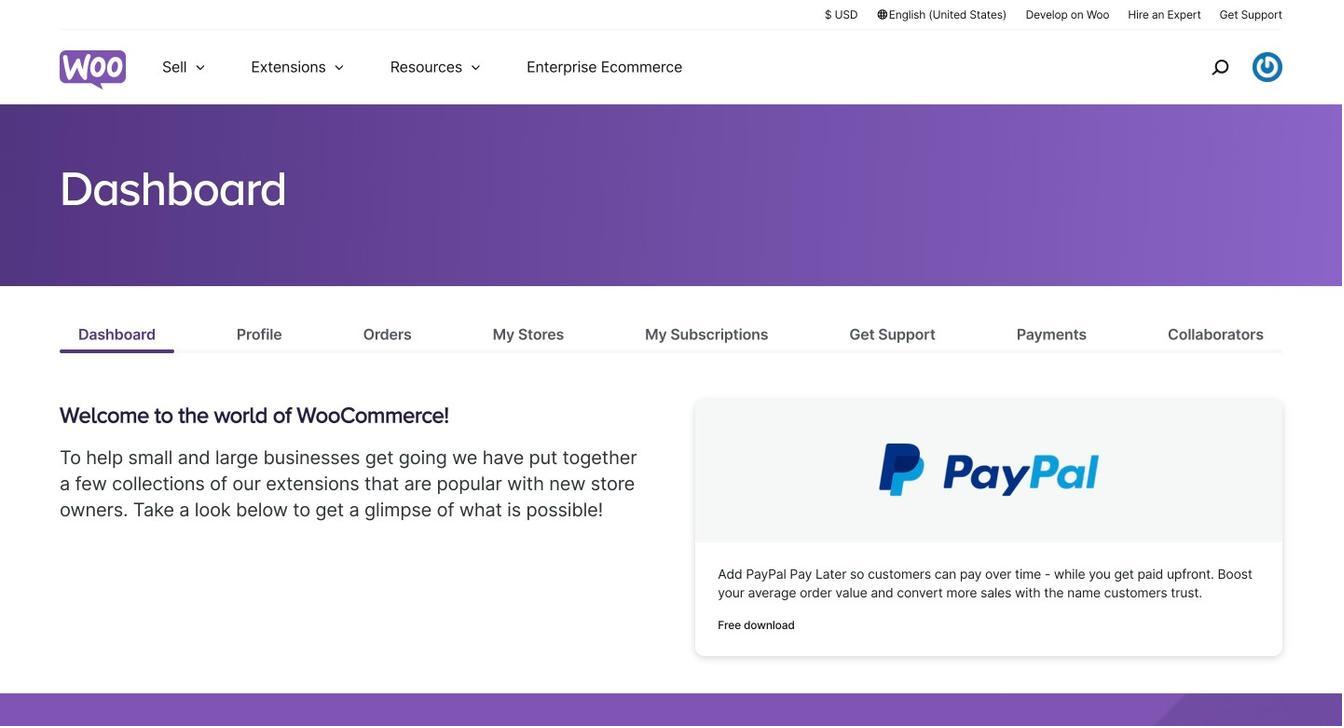 Task type: locate. For each thing, give the bounding box(es) containing it.
search image
[[1206, 52, 1236, 82]]

open account menu image
[[1253, 52, 1283, 82]]

service navigation menu element
[[1172, 37, 1283, 97]]



Task type: vqa. For each thing, say whether or not it's contained in the screenshot.
"Service navigation menu" element at the top right
yes



